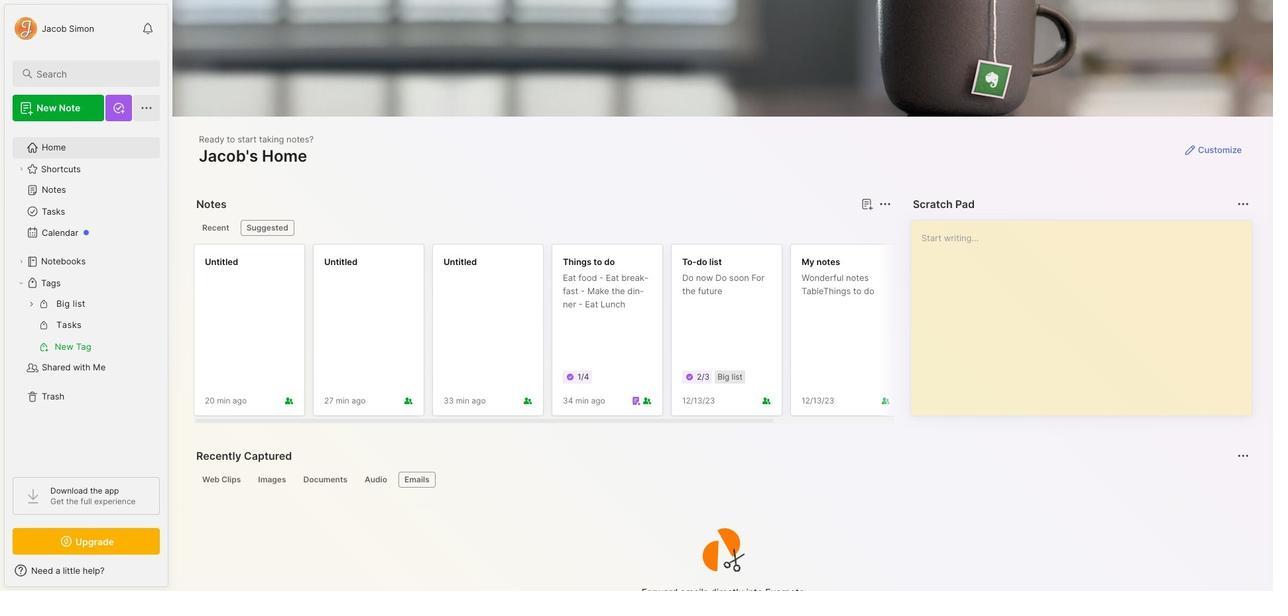 Task type: locate. For each thing, give the bounding box(es) containing it.
main element
[[0, 0, 172, 591]]

expand notebooks image
[[17, 258, 25, 266]]

0 vertical spatial tab list
[[196, 220, 889, 236]]

group
[[13, 294, 159, 357]]

group inside main element
[[13, 294, 159, 357]]

2 more actions image from the left
[[1235, 196, 1251, 212]]

tree
[[5, 129, 168, 465]]

row group
[[194, 244, 1029, 424]]

1 horizontal spatial more actions image
[[1235, 196, 1251, 212]]

2 tab list from the top
[[196, 472, 1247, 488]]

tab
[[196, 220, 235, 236], [241, 220, 294, 236], [196, 472, 247, 488], [252, 472, 292, 488], [297, 472, 353, 488], [359, 472, 393, 488], [398, 472, 435, 488]]

1 vertical spatial tab list
[[196, 472, 1247, 488]]

tab list
[[196, 220, 889, 236], [196, 472, 1247, 488]]

None search field
[[36, 66, 148, 82]]

More actions field
[[876, 195, 894, 214], [1234, 195, 1253, 214], [1234, 447, 1253, 465]]

none search field inside main element
[[36, 66, 148, 82]]

expand tags image
[[17, 279, 25, 287]]

0 horizontal spatial more actions image
[[877, 196, 893, 212]]

more actions image
[[877, 196, 893, 212], [1235, 196, 1251, 212]]



Task type: vqa. For each thing, say whether or not it's contained in the screenshot.
The Access History link
no



Task type: describe. For each thing, give the bounding box(es) containing it.
1 tab list from the top
[[196, 220, 889, 236]]

Start writing… text field
[[921, 221, 1251, 405]]

click to collapse image
[[167, 567, 177, 583]]

1 more actions image from the left
[[877, 196, 893, 212]]

Account field
[[13, 15, 94, 42]]

tree inside main element
[[5, 129, 168, 465]]

WHAT'S NEW field
[[5, 560, 168, 582]]

more actions image
[[1235, 448, 1251, 464]]

Search text field
[[36, 68, 148, 80]]



